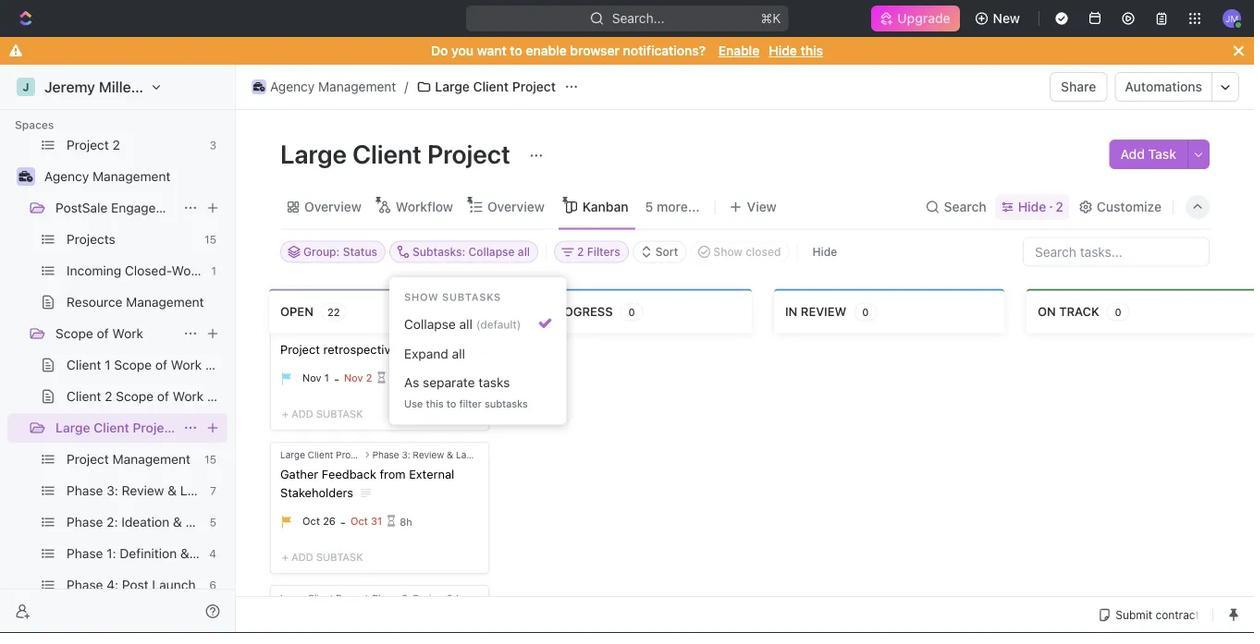 Task type: locate. For each thing, give the bounding box(es) containing it.
0 vertical spatial to
[[510, 43, 522, 58]]

management up postsale engagements
[[93, 169, 171, 184]]

management inside tree
[[93, 169, 171, 184]]

1 horizontal spatial to
[[510, 43, 522, 58]]

as
[[404, 375, 419, 390]]

gather feedback from external stakeholders
[[280, 467, 455, 500]]

all down show subtasks on the left top of page
[[459, 317, 473, 332]]

agency management link up postsale engagements
[[44, 162, 224, 191]]

subtask
[[316, 408, 363, 420], [316, 551, 363, 563]]

enable
[[526, 43, 567, 58]]

0 horizontal spatial to
[[447, 398, 456, 410]]

1 overview from the left
[[304, 199, 362, 215]]

to right want
[[510, 43, 522, 58]]

0 horizontal spatial agency management
[[44, 169, 171, 184]]

0 vertical spatial + add subtask
[[282, 408, 363, 420]]

in for in progress
[[533, 305, 545, 319]]

- down project retrospective on the bottom
[[334, 372, 339, 386]]

+ add subtask down stakeholders
[[282, 551, 363, 563]]

0 horizontal spatial overview
[[304, 199, 362, 215]]

- for retrospective
[[334, 372, 339, 386]]

1 vertical spatial all
[[459, 317, 473, 332]]

0 horizontal spatial in
[[533, 305, 545, 319]]

subtasks
[[442, 291, 501, 303], [485, 398, 528, 410]]

1 vertical spatial subtask
[[316, 551, 363, 563]]

in for in review
[[785, 305, 798, 319]]

in
[[533, 305, 545, 319], [785, 305, 798, 319]]

stakeholders
[[280, 486, 353, 500]]

0 horizontal spatial 0
[[629, 306, 635, 318]]

1 subtask from the top
[[316, 408, 363, 420]]

add down stakeholders
[[292, 551, 313, 563]]

this
[[801, 43, 823, 58], [426, 398, 444, 410]]

0 vertical spatial 3:
[[402, 450, 410, 460]]

1 overview link from the left
[[301, 194, 362, 220]]

agency management
[[270, 79, 396, 94], [44, 169, 171, 184]]

all down the collapse all (default)
[[452, 346, 465, 362]]

all for collapse all (default)
[[459, 317, 473, 332]]

2 horizontal spatial hide
[[1018, 199, 1047, 215]]

0 horizontal spatial collapse
[[404, 317, 456, 332]]

1 vertical spatial large client project link
[[56, 413, 176, 443]]

-
[[334, 372, 339, 386], [340, 516, 346, 529]]

all
[[518, 246, 530, 259], [459, 317, 473, 332], [452, 346, 465, 362]]

0 vertical spatial &
[[447, 450, 453, 460]]

management left /
[[318, 79, 396, 94]]

large client project
[[435, 79, 556, 94], [280, 138, 516, 169], [280, 321, 367, 332], [56, 420, 176, 436], [280, 450, 367, 460], [280, 593, 367, 603]]

2 phase 3: review & launch from the top
[[372, 593, 488, 603]]

1 horizontal spatial hide
[[813, 246, 837, 259]]

in left "review" in the right of the page
[[785, 305, 798, 319]]

3 0 from the left
[[1115, 306, 1122, 318]]

of
[[97, 326, 109, 341]]

2 overview link from the left
[[484, 194, 545, 220]]

postsale engagements
[[56, 200, 193, 216]]

workflow
[[396, 199, 453, 215]]

hide up "review" in the right of the page
[[813, 246, 837, 259]]

agency management left /
[[270, 79, 396, 94]]

review
[[413, 450, 444, 460], [413, 593, 444, 603]]

0 vertical spatial -
[[334, 372, 339, 386]]

1 vertical spatial phase
[[372, 450, 399, 460]]

Search tasks... text field
[[1024, 238, 1209, 266]]

subtask down stakeholders
[[316, 551, 363, 563]]

1 vertical spatial add
[[292, 408, 313, 420]]

subtasks down tasks
[[485, 398, 528, 410]]

2 overview from the left
[[487, 199, 545, 215]]

0 horizontal spatial -
[[334, 372, 339, 386]]

1 vertical spatial agency management link
[[44, 162, 224, 191]]

2 vertical spatial phase
[[372, 593, 399, 603]]

0 for in progress
[[629, 306, 635, 318]]

upgrade
[[898, 11, 951, 26]]

2 3: from the top
[[402, 593, 410, 603]]

overview left workflow link
[[304, 199, 362, 215]]

client inside tree
[[94, 420, 129, 436]]

agency management up postsale engagements
[[44, 169, 171, 184]]

1 vertical spatial agency management
[[44, 169, 171, 184]]

customize button
[[1073, 194, 1167, 220]]

+ down stakeholders
[[282, 551, 289, 563]]

2 vertical spatial add
[[292, 551, 313, 563]]

1 in from the left
[[533, 305, 545, 319]]

+
[[282, 408, 289, 420], [282, 551, 289, 563]]

1 horizontal spatial this
[[801, 43, 823, 58]]

0 vertical spatial add
[[1121, 147, 1145, 162]]

scope of work link
[[56, 319, 176, 349]]

as separate tasks use this to filter subtasks
[[404, 375, 528, 410]]

separate
[[423, 375, 475, 390]]

overview up subtasks: collapse all
[[487, 199, 545, 215]]

0 right "review" in the right of the page
[[862, 306, 869, 318]]

+ for project retrospective
[[282, 408, 289, 420]]

2 + add subtask from the top
[[282, 551, 363, 563]]

0 vertical spatial phase
[[379, 321, 406, 332]]

2 + from the top
[[282, 551, 289, 563]]

0 for on track
[[1115, 306, 1122, 318]]

add up gather
[[292, 408, 313, 420]]

0 vertical spatial agency management link
[[247, 76, 401, 98]]

0 vertical spatial review
[[413, 450, 444, 460]]

subtasks up the collapse all (default)
[[442, 291, 501, 303]]

agency management link left /
[[247, 76, 401, 98]]

0 vertical spatial phase 3: review & launch
[[372, 450, 488, 460]]

0 right track
[[1115, 306, 1122, 318]]

2 horizontal spatial 0
[[1115, 306, 1122, 318]]

upgrade link
[[872, 6, 960, 31]]

external
[[409, 467, 455, 481]]

collapse
[[469, 246, 515, 259], [404, 317, 456, 332]]

1 vertical spatial to
[[447, 398, 456, 410]]

expand all button
[[397, 339, 559, 369]]

agency management link
[[247, 76, 401, 98], [44, 162, 224, 191]]

2 subtask from the top
[[316, 551, 363, 563]]

automations
[[1125, 79, 1203, 94]]

1 vertical spatial agency
[[44, 169, 89, 184]]

+ add subtask
[[282, 408, 363, 420], [282, 551, 363, 563]]

all inside button
[[452, 346, 465, 362]]

0 horizontal spatial agency
[[44, 169, 89, 184]]

management
[[318, 79, 396, 94], [93, 169, 171, 184]]

postsale
[[56, 200, 108, 216]]

2 in from the left
[[785, 305, 798, 319]]

this right use
[[426, 398, 444, 410]]

1 vertical spatial hide
[[1018, 199, 1047, 215]]

1 horizontal spatial in
[[785, 305, 798, 319]]

subtasks: collapse all
[[413, 246, 530, 259]]

all up (default)
[[518, 246, 530, 259]]

kanban link
[[579, 194, 629, 220]]

0 vertical spatial +
[[282, 408, 289, 420]]

client
[[473, 79, 509, 94], [353, 138, 422, 169], [308, 321, 333, 332], [94, 420, 129, 436], [308, 450, 333, 460], [308, 593, 333, 603]]

1 horizontal spatial agency
[[270, 79, 315, 94]]

2 vertical spatial all
[[452, 346, 465, 362]]

add left task
[[1121, 147, 1145, 162]]

1 horizontal spatial large client project link
[[412, 76, 560, 98]]

launch
[[442, 321, 474, 332], [456, 450, 488, 460], [456, 593, 488, 603]]

1 vertical spatial + add subtask
[[282, 551, 363, 563]]

0 horizontal spatial management
[[93, 169, 171, 184]]

post
[[420, 321, 440, 332]]

hide down ⌘k
[[769, 43, 797, 58]]

overview
[[304, 199, 362, 215], [487, 199, 545, 215]]

- for feedback
[[340, 516, 346, 529]]

large client project link
[[412, 76, 560, 98], [56, 413, 176, 443]]

hide left 2
[[1018, 199, 1047, 215]]

0 horizontal spatial this
[[426, 398, 444, 410]]

1 vertical spatial -
[[340, 516, 346, 529]]

collapse right subtasks:
[[469, 246, 515, 259]]

notifications?
[[623, 43, 706, 58]]

1 vertical spatial +
[[282, 551, 289, 563]]

postsale engagements link
[[56, 193, 193, 223]]

1 horizontal spatial -
[[340, 516, 346, 529]]

phase 3: review & launch
[[372, 450, 488, 460], [372, 593, 488, 603]]

0 horizontal spatial overview link
[[301, 194, 362, 220]]

1 vertical spatial &
[[447, 593, 453, 603]]

1 0 from the left
[[629, 306, 635, 318]]

2 vertical spatial hide
[[813, 246, 837, 259]]

1 horizontal spatial overview link
[[484, 194, 545, 220]]

4:
[[409, 321, 418, 332]]

expand all
[[404, 346, 465, 362]]

2 & from the top
[[447, 593, 453, 603]]

1 horizontal spatial overview
[[487, 199, 545, 215]]

1 horizontal spatial collapse
[[469, 246, 515, 259]]

phase for retrospective
[[379, 321, 406, 332]]

1 horizontal spatial 0
[[862, 306, 869, 318]]

0 vertical spatial all
[[518, 246, 530, 259]]

phase
[[379, 321, 406, 332], [372, 450, 399, 460], [372, 593, 399, 603]]

1 horizontal spatial management
[[318, 79, 396, 94]]

0 vertical spatial hide
[[769, 43, 797, 58]]

- down stakeholders
[[340, 516, 346, 529]]

project
[[512, 79, 556, 94], [427, 138, 510, 169], [336, 321, 367, 332], [280, 343, 320, 357], [133, 420, 176, 436], [336, 450, 367, 460], [336, 593, 367, 603]]

subtask up feedback at bottom left
[[316, 408, 363, 420]]

0 vertical spatial agency management
[[270, 79, 396, 94]]

0 vertical spatial subtask
[[316, 408, 363, 420]]

1 vertical spatial phase 3: review & launch
[[372, 593, 488, 603]]

1 + add subtask from the top
[[282, 408, 363, 420]]

share button
[[1050, 72, 1108, 102]]

to left filter
[[447, 398, 456, 410]]

1 horizontal spatial agency management
[[270, 79, 396, 94]]

+ add subtask up gather
[[282, 408, 363, 420]]

do
[[431, 43, 448, 58]]

in left 'progress'
[[533, 305, 545, 319]]

1 vertical spatial 3:
[[402, 593, 410, 603]]

1 phase 3: review & launch from the top
[[372, 450, 488, 460]]

1 vertical spatial review
[[413, 593, 444, 603]]

agency right business time image
[[270, 79, 315, 94]]

+ up gather
[[282, 408, 289, 420]]

+ add subtask for feedback
[[282, 551, 363, 563]]

to
[[510, 43, 522, 58], [447, 398, 456, 410]]

1 vertical spatial this
[[426, 398, 444, 410]]

agency inside tree
[[44, 169, 89, 184]]

overview link up subtasks: collapse all
[[484, 194, 545, 220]]

hide inside button
[[813, 246, 837, 259]]

0
[[629, 306, 635, 318], [862, 306, 869, 318], [1115, 306, 1122, 318]]

(default)
[[476, 318, 521, 331]]

overview link left workflow link
[[301, 194, 362, 220]]

subtask for retrospective
[[316, 408, 363, 420]]

in progress
[[533, 305, 613, 319]]

3:
[[402, 450, 410, 460], [402, 593, 410, 603]]

agency
[[270, 79, 315, 94], [44, 169, 89, 184]]

this right enable
[[801, 43, 823, 58]]

&
[[447, 450, 453, 460], [447, 593, 453, 603]]

1 + from the top
[[282, 408, 289, 420]]

1 vertical spatial launch
[[456, 450, 488, 460]]

0 horizontal spatial agency management link
[[44, 162, 224, 191]]

2 vertical spatial launch
[[456, 593, 488, 603]]

hide
[[769, 43, 797, 58], [1018, 199, 1047, 215], [813, 246, 837, 259]]

agency up postsale
[[44, 169, 89, 184]]

large
[[435, 79, 470, 94], [280, 138, 347, 169], [280, 321, 305, 332], [56, 420, 90, 436], [280, 450, 305, 460], [280, 593, 305, 603]]

2 review from the top
[[413, 593, 444, 603]]

collapse down show
[[404, 317, 456, 332]]

tree
[[7, 5, 228, 634]]

0 vertical spatial management
[[318, 79, 396, 94]]

business time image
[[253, 82, 265, 92]]

0 right 'progress'
[[629, 306, 635, 318]]

1 vertical spatial subtasks
[[485, 398, 528, 410]]

2 0 from the left
[[862, 306, 869, 318]]

1 vertical spatial management
[[93, 169, 171, 184]]

overview link
[[301, 194, 362, 220], [484, 194, 545, 220]]



Task type: describe. For each thing, give the bounding box(es) containing it.
+ for gather feedback from external stakeholders
[[282, 551, 289, 563]]

search
[[944, 199, 987, 215]]

search button
[[920, 194, 992, 220]]

kanban
[[583, 199, 629, 215]]

on
[[1038, 305, 1056, 319]]

1 review from the top
[[413, 450, 444, 460]]

retrospective
[[323, 343, 397, 357]]

hide for hide
[[813, 246, 837, 259]]

customize
[[1097, 199, 1162, 215]]

large client project inside tree
[[56, 420, 176, 436]]

1 vertical spatial collapse
[[404, 317, 456, 332]]

open
[[280, 305, 313, 319]]

0 vertical spatial this
[[801, 43, 823, 58]]

subtasks inside as separate tasks use this to filter subtasks
[[485, 398, 528, 410]]

filter
[[459, 398, 482, 410]]

add for retrospective
[[292, 408, 313, 420]]

0 for in review
[[862, 306, 869, 318]]

workflow link
[[392, 194, 453, 220]]

+ add subtask for retrospective
[[282, 408, 363, 420]]

⌘k
[[761, 11, 781, 26]]

gather
[[280, 467, 318, 481]]

add task button
[[1110, 140, 1188, 169]]

0 vertical spatial subtasks
[[442, 291, 501, 303]]

22
[[327, 306, 340, 318]]

show
[[404, 291, 439, 303]]

you
[[452, 43, 474, 58]]

engagements
[[111, 200, 193, 216]]

scope
[[56, 326, 93, 341]]

new button
[[967, 4, 1031, 33]]

use
[[404, 398, 423, 410]]

do you want to enable browser notifications? enable hide this
[[431, 43, 823, 58]]

0 vertical spatial launch
[[442, 321, 474, 332]]

large inside tree
[[56, 420, 90, 436]]

hide 2
[[1018, 199, 1064, 215]]

collapse all (default)
[[404, 317, 521, 332]]

subtasks:
[[413, 246, 465, 259]]

agency management inside tree
[[44, 169, 171, 184]]

hide button
[[805, 241, 845, 263]]

in review
[[785, 305, 847, 319]]

expand
[[404, 346, 448, 362]]

phase for feedback
[[372, 450, 399, 460]]

business time image
[[19, 171, 33, 182]]

0 vertical spatial large client project link
[[412, 76, 560, 98]]

search...
[[612, 11, 665, 26]]

subtask for feedback
[[316, 551, 363, 563]]

1 horizontal spatial agency management link
[[247, 76, 401, 98]]

0 vertical spatial collapse
[[469, 246, 515, 259]]

1 & from the top
[[447, 450, 453, 460]]

add inside button
[[1121, 147, 1145, 162]]

feedback
[[322, 467, 376, 481]]

1 3: from the top
[[402, 450, 410, 460]]

spaces
[[15, 118, 54, 131]]

review
[[801, 305, 847, 319]]

want
[[477, 43, 507, 58]]

share
[[1061, 79, 1097, 94]]

to inside as separate tasks use this to filter subtasks
[[447, 398, 456, 410]]

progress
[[548, 305, 613, 319]]

0 horizontal spatial large client project link
[[56, 413, 176, 443]]

add task
[[1121, 147, 1177, 162]]

show subtasks
[[404, 291, 501, 303]]

new
[[993, 11, 1020, 26]]

project retrospective
[[280, 343, 397, 357]]

tree containing agency management
[[7, 5, 228, 634]]

task
[[1149, 147, 1177, 162]]

all for expand all
[[452, 346, 465, 362]]

enable
[[718, 43, 760, 58]]

this inside as separate tasks use this to filter subtasks
[[426, 398, 444, 410]]

add for feedback
[[292, 551, 313, 563]]

phase 4: post launch
[[379, 321, 474, 332]]

0 horizontal spatial hide
[[769, 43, 797, 58]]

on track
[[1038, 305, 1100, 319]]

browser
[[570, 43, 620, 58]]

/
[[405, 79, 408, 94]]

tasks
[[479, 375, 510, 390]]

scope of work
[[56, 326, 143, 341]]

from
[[380, 467, 406, 481]]

project inside tree
[[133, 420, 176, 436]]

0 vertical spatial agency
[[270, 79, 315, 94]]

track
[[1059, 305, 1100, 319]]

hide for hide 2
[[1018, 199, 1047, 215]]

automations button
[[1116, 73, 1212, 101]]

sidebar navigation
[[0, 5, 236, 634]]

work
[[112, 326, 143, 341]]

2
[[1056, 199, 1064, 215]]



Task type: vqa. For each thing, say whether or not it's contained in the screenshot.
List
no



